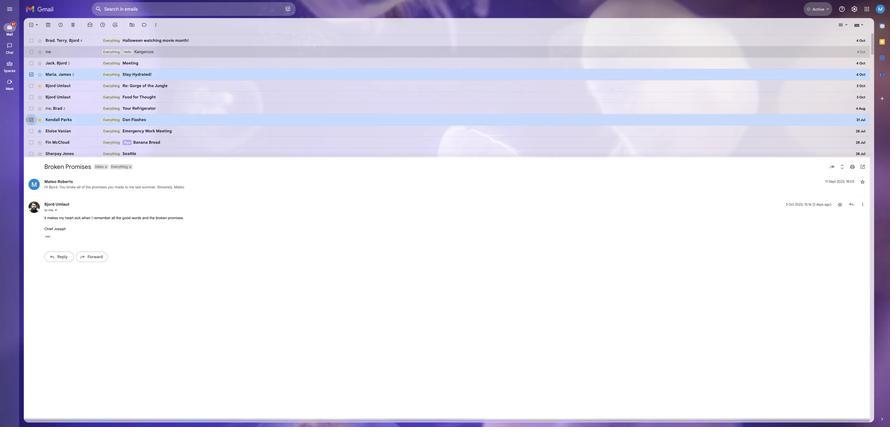 Task type: describe. For each thing, give the bounding box(es) containing it.
everything inside sharpay jones row
[[115, 169, 133, 173]]

flashes
[[146, 131, 162, 136]]

your
[[136, 118, 146, 123]]

, for terry
[[61, 42, 62, 48]]

promises
[[102, 206, 119, 210]]

everything inside everything food for thought
[[115, 106, 133, 110]]

fin mccloud
[[50, 156, 77, 161]]

everything inside everything dan flashes
[[115, 131, 133, 136]]

good
[[136, 240, 145, 244]]

tab panel containing brad
[[26, 24, 891, 354]]

main menu image
[[7, 6, 14, 14]]

the left jungle
[[164, 93, 171, 98]]

everything inside everything your refrigerator
[[115, 118, 133, 123]]

mark as read image
[[97, 25, 103, 31]]

everything inside everything halloween watching movie month!
[[115, 43, 133, 47]]

everything left hiya on the top
[[115, 156, 133, 161]]

halloween
[[136, 42, 158, 48]]

the right "and"
[[166, 240, 172, 244]]

bjord,
[[54, 206, 65, 210]]

me , brad 2
[[50, 118, 72, 123]]

everything up the everything meeting
[[115, 55, 133, 60]]

james
[[65, 80, 79, 85]]

banana
[[148, 156, 164, 161]]

chief
[[49, 252, 59, 257]]

mail navigation
[[0, 20, 22, 428]]

Search in emails text field
[[116, 7, 299, 13]]

2 inside "jack , bjord 2"
[[75, 68, 77, 73]]

advanced search options image
[[314, 3, 326, 16]]

sick
[[83, 240, 90, 244]]

umlaut inside list
[[62, 224, 77, 230]]

vanian
[[64, 143, 79, 149]]

meet
[[6, 96, 15, 101]]

re:
[[136, 93, 143, 98]]

bjord up me , brad 2
[[50, 105, 62, 111]]

chat
[[7, 56, 15, 61]]

maria
[[50, 80, 63, 85]]

broke
[[74, 206, 84, 210]]

mail
[[7, 36, 14, 41]]

when
[[91, 240, 101, 244]]

row containing fin mccloud
[[26, 152, 891, 165]]

3 oct 2023 cell
[[873, 224, 891, 230]]

3
[[873, 225, 876, 230]]

bjord inside 'meeting' row
[[63, 67, 74, 73]]

it
[[49, 240, 51, 244]]

sharpay
[[50, 168, 68, 174]]

everything halloween watching movie month!
[[115, 42, 210, 48]]

everything inside everything stay hydrated!
[[115, 80, 133, 85]]

mail heading
[[0, 36, 21, 41]]

broken
[[173, 240, 185, 244]]

mccloud
[[58, 156, 77, 161]]

archive image
[[50, 25, 57, 31]]

0 horizontal spatial to
[[49, 231, 54, 236]]

everything inside button
[[123, 183, 142, 188]]

food
[[136, 105, 147, 111]]

chief joseph
[[49, 252, 73, 257]]

move to image
[[144, 25, 150, 31]]

5 row from the top
[[26, 102, 891, 114]]

everything meeting
[[115, 68, 154, 73]]

my
[[66, 240, 71, 244]]

stay
[[136, 80, 146, 86]]

, for brad
[[57, 118, 58, 123]]

emergency
[[136, 143, 160, 149]]

and
[[158, 240, 165, 244]]

bjord left 4 at top
[[77, 42, 88, 48]]

1 vertical spatial all
[[124, 240, 128, 244]]

hydrated!
[[147, 80, 168, 86]]

row containing maria
[[26, 77, 891, 89]]

made
[[127, 206, 138, 210]]

everything dan flashes
[[115, 131, 162, 136]]

gorge
[[144, 93, 157, 98]]

bjord down maria
[[50, 93, 62, 98]]

row containing me
[[26, 51, 891, 64]]

delete image
[[78, 25, 84, 31]]

the left promises
[[95, 206, 101, 210]]

everything re: gorge of the jungle
[[115, 93, 186, 98]]

0 vertical spatial all
[[85, 206, 89, 210]]

dan
[[136, 131, 145, 136]]

it makes my heart sick when i remember all the good words and the broken promises.
[[49, 240, 204, 244]]

month!
[[195, 42, 210, 48]]

report spam image
[[64, 25, 71, 31]]

you
[[120, 206, 126, 210]]

everything your refrigerator
[[115, 118, 173, 123]]

work
[[161, 143, 172, 149]]

maria , james 2
[[50, 80, 82, 85]]

movie
[[180, 42, 193, 48]]

snooze image
[[111, 25, 117, 31]]

inbox button
[[104, 183, 116, 188]]

everything stay hydrated!
[[115, 80, 168, 86]]

sincerely,
[[174, 206, 192, 210]]

0 vertical spatial mateo
[[49, 199, 63, 204]]

bjord inside list
[[49, 224, 60, 230]]

add to tasks image
[[125, 25, 131, 31]]

everything link
[[113, 168, 891, 174]]

bjord umlaut for food
[[50, 105, 78, 111]]

Search in emails search field
[[102, 3, 329, 18]]

4 row from the top
[[26, 89, 891, 102]]

sharpay jones
[[50, 168, 82, 174]]

list containing mateo roberts
[[26, 192, 891, 297]]

everything inside everything re: gorge of the jungle
[[115, 93, 133, 98]]

hello
[[137, 55, 146, 60]]

2 for refrigerator
[[70, 118, 72, 123]]

last
[[150, 206, 157, 210]]



Task type: locate. For each thing, give the bounding box(es) containing it.
jack , bjord 2
[[50, 67, 77, 73]]

heart
[[72, 240, 81, 244]]

to up it
[[49, 231, 54, 236]]

umlaut up my
[[62, 224, 77, 230]]

,
[[61, 42, 62, 48], [74, 42, 75, 48], [61, 67, 62, 73], [63, 80, 64, 85], [57, 118, 58, 123]]

1 horizontal spatial all
[[124, 240, 128, 244]]

tab panel
[[26, 24, 891, 354]]

2 right the 'james'
[[80, 81, 82, 85]]

me inside list
[[143, 206, 149, 210]]

bread
[[165, 156, 178, 161]]

2 vertical spatial 2
[[70, 118, 72, 123]]

watching
[[160, 42, 179, 48]]

everything inside the everything meeting
[[115, 68, 133, 73]]

2 vertical spatial me
[[143, 206, 149, 210]]

for
[[148, 105, 154, 111]]

1 vertical spatial bjord umlaut
[[50, 105, 78, 111]]

umlaut up me , brad 2
[[63, 105, 78, 111]]

1 vertical spatial meeting
[[173, 143, 191, 149]]

umlaut for re: gorge of the jungle
[[63, 93, 78, 98]]

0 vertical spatial bjord umlaut
[[50, 93, 78, 98]]

0 vertical spatial meeting
[[136, 68, 154, 73]]

brad inside your refrigerator row
[[59, 118, 69, 123]]

brad left the terry
[[50, 42, 61, 48]]

0 horizontal spatial meeting
[[136, 68, 154, 73]]

list
[[26, 192, 891, 297]]

show trimmed content image
[[49, 261, 57, 265]]

, inside 'meeting' row
[[61, 67, 62, 73]]

summer.
[[158, 206, 173, 210]]

1 vertical spatial mateo
[[193, 206, 205, 210]]

everything button
[[122, 183, 142, 188]]

3 row from the top
[[26, 77, 891, 89]]

jungle
[[172, 93, 186, 98]]

promises
[[73, 181, 101, 190]]

spaces heading
[[0, 76, 21, 81]]

umlaut down the 'james'
[[63, 93, 78, 98]]

mateo
[[49, 199, 63, 204], [193, 206, 205, 210]]

, up kendall on the top of page
[[57, 118, 58, 123]]

, for james
[[63, 80, 64, 85]]

1 vertical spatial me
[[50, 118, 57, 123]]

bjord umlaut up makes
[[49, 224, 77, 230]]

of right broke
[[91, 206, 94, 210]]

bjord
[[77, 42, 88, 48], [63, 67, 74, 73], [50, 93, 62, 98], [50, 105, 62, 111], [49, 224, 60, 230]]

1 vertical spatial to
[[49, 231, 54, 236]]

2 for hydrated!
[[80, 81, 82, 85]]

kangeroos
[[149, 55, 171, 60]]

None checkbox
[[31, 42, 38, 48], [31, 55, 38, 61], [31, 130, 38, 136], [31, 143, 38, 149], [31, 155, 38, 162], [31, 168, 38, 174], [31, 42, 38, 48], [31, 55, 38, 61], [31, 130, 38, 136], [31, 143, 38, 149], [31, 155, 38, 162], [31, 168, 38, 174]]

bjord up maria , james 2
[[63, 67, 74, 73]]

bjord umlaut down maria , james 2
[[50, 93, 78, 98]]

me inside your refrigerator row
[[50, 118, 57, 123]]

bjord umlaut up me , brad 2
[[50, 105, 78, 111]]

27 link
[[4, 24, 18, 35]]

all
[[85, 206, 89, 210], [124, 240, 128, 244]]

remember
[[104, 240, 123, 244]]

2 up the 'james'
[[75, 68, 77, 73]]

banana bread
[[148, 156, 178, 161]]

everything down the everything meeting
[[115, 80, 133, 85]]

search in emails image
[[104, 4, 115, 16]]

roberts
[[64, 199, 81, 204]]

me for me , brad 2
[[50, 118, 57, 123]]

broken promises main content
[[26, 20, 891, 428]]

everything left re:
[[115, 93, 133, 98]]

1 vertical spatial umlaut
[[63, 105, 78, 111]]

everything emergency work meeting
[[115, 143, 191, 149]]

2 up parks
[[70, 118, 72, 123]]

2 horizontal spatial 2
[[80, 81, 82, 85]]

of inside list
[[91, 206, 94, 210]]

, up maria
[[61, 67, 62, 73]]

i
[[102, 240, 103, 244]]

2
[[75, 68, 77, 73], [80, 81, 82, 85], [70, 118, 72, 123]]

gmail image
[[28, 4, 63, 16]]

me for me
[[50, 55, 57, 60]]

kendall
[[50, 131, 66, 136]]

all right remember
[[124, 240, 128, 244]]

0 horizontal spatial of
[[91, 206, 94, 210]]

fin
[[50, 156, 57, 161]]

4
[[89, 43, 91, 47]]

0 vertical spatial to
[[139, 206, 142, 210]]

bjord umlaut
[[50, 93, 78, 98], [50, 105, 78, 111], [49, 224, 77, 230]]

0 vertical spatial umlaut
[[63, 93, 78, 98]]

row
[[26, 39, 891, 51], [26, 51, 891, 64], [26, 77, 891, 89], [26, 89, 891, 102], [26, 102, 891, 114], [26, 127, 891, 140], [26, 140, 891, 152], [26, 152, 891, 165]]

bjord up makes
[[49, 224, 60, 230]]

brad up kendall parks
[[59, 118, 69, 123]]

1 row from the top
[[26, 39, 891, 51]]

bjord umlaut for re:
[[50, 93, 78, 98]]

mateo roberts
[[49, 199, 81, 204]]

0 vertical spatial 2
[[75, 68, 77, 73]]

oct
[[876, 225, 883, 230]]

2023
[[884, 225, 891, 230]]

kendall parks
[[50, 131, 80, 136]]

chat heading
[[0, 56, 21, 61]]

0 vertical spatial brad
[[50, 42, 61, 48]]

2 inside me , brad 2
[[70, 118, 72, 123]]

mateo up bjord, on the left top of the page
[[49, 199, 63, 204]]

3 oct 2023
[[873, 225, 891, 230]]

meeting down 'hello'
[[136, 68, 154, 73]]

everything down everything dan flashes
[[115, 143, 133, 148]]

0 vertical spatial me
[[50, 55, 57, 60]]

refrigerator
[[147, 118, 173, 123]]

to
[[139, 206, 142, 210], [49, 231, 54, 236]]

, left the 'james'
[[63, 80, 64, 85]]

0 horizontal spatial all
[[85, 206, 89, 210]]

umlaut for food for thought
[[63, 105, 78, 111]]

, left 4 at top
[[74, 42, 75, 48]]

terry
[[63, 42, 74, 48]]

everything inside everything emergency work meeting
[[115, 143, 133, 148]]

row containing brad
[[26, 39, 891, 51]]

7 row from the top
[[26, 140, 891, 152]]

jones
[[69, 168, 82, 174]]

1 horizontal spatial meeting
[[173, 143, 191, 149]]

eloise
[[50, 143, 63, 149]]

all right broke
[[85, 206, 89, 210]]

2 vertical spatial umlaut
[[62, 224, 77, 230]]

1 horizontal spatial 2
[[75, 68, 77, 73]]

row containing kendall parks
[[26, 127, 891, 140]]

meeting inside row
[[136, 68, 154, 73]]

None checkbox
[[31, 25, 38, 31], [31, 67, 38, 73], [31, 80, 38, 86], [31, 92, 38, 99], [31, 105, 38, 111], [31, 118, 38, 124], [31, 25, 38, 31], [31, 67, 38, 73], [31, 80, 38, 86], [31, 92, 38, 99], [31, 105, 38, 111], [31, 118, 38, 124]]

1 horizontal spatial mateo
[[193, 206, 205, 210]]

parks
[[68, 131, 80, 136]]

, inside your refrigerator row
[[57, 118, 58, 123]]

2 vertical spatial bjord umlaut
[[49, 224, 77, 230]]

meeting right work on the top
[[173, 143, 191, 149]]

labels image
[[157, 25, 164, 31]]

6 row from the top
[[26, 127, 891, 140]]

joseph
[[60, 252, 73, 257]]

1 vertical spatial 2
[[80, 81, 82, 85]]

everything left food
[[115, 106, 133, 110]]

your refrigerator row
[[26, 114, 891, 127]]

to right made
[[139, 206, 142, 210]]

thought
[[155, 105, 173, 111]]

hi bjord, you broke all of the promises you made to me last summer. sincerely, mateo
[[49, 206, 205, 210]]

of right "gorge"
[[158, 93, 163, 98]]

meeting row
[[26, 64, 891, 77]]

everything food for thought
[[115, 105, 173, 111]]

eloise vanian
[[50, 143, 79, 149]]

0 horizontal spatial 2
[[70, 118, 72, 123]]

me up jack
[[50, 55, 57, 60]]

, for bjord
[[61, 67, 62, 73]]

row containing eloise vanian
[[26, 140, 891, 152]]

1 horizontal spatial to
[[139, 206, 142, 210]]

brad , terry , bjord 4
[[50, 42, 91, 48]]

hiya
[[137, 156, 145, 161]]

1 vertical spatial brad
[[59, 118, 69, 123]]

meeting
[[136, 68, 154, 73], [173, 143, 191, 149]]

2 inside maria , james 2
[[80, 81, 82, 85]]

2 row from the top
[[26, 51, 891, 64]]

promises.
[[187, 240, 204, 244]]

bjord umlaut inside list
[[49, 224, 77, 230]]

everything up everything stay hydrated!
[[115, 68, 133, 73]]

hi
[[49, 206, 53, 210]]

0 horizontal spatial mateo
[[49, 199, 63, 204]]

inbox
[[106, 183, 115, 188]]

brad
[[50, 42, 61, 48], [59, 118, 69, 123]]

8 row from the top
[[26, 152, 891, 165]]

mateo right sincerely,
[[193, 206, 205, 210]]

broken
[[49, 181, 71, 190]]

everything down add to tasks image
[[115, 43, 133, 47]]

1 horizontal spatial of
[[158, 93, 163, 98]]

everything left dan
[[115, 131, 133, 136]]

spaces
[[4, 76, 17, 81]]

sharpay jones row
[[26, 165, 891, 177]]

words
[[146, 240, 157, 244]]

everything
[[115, 43, 133, 47], [115, 55, 133, 60], [115, 68, 133, 73], [115, 80, 133, 85], [115, 93, 133, 98], [115, 106, 133, 110], [115, 118, 133, 123], [115, 131, 133, 136], [115, 143, 133, 148], [115, 156, 133, 161], [115, 169, 133, 173], [123, 183, 142, 188]]

you
[[66, 206, 73, 210]]

me left the last
[[143, 206, 149, 210]]

makes
[[52, 240, 64, 244]]

everything up everything button
[[115, 169, 133, 173]]

everything right "inbox"
[[123, 183, 142, 188]]

broken promises
[[49, 181, 101, 190]]

27
[[13, 25, 17, 29]]

, left the terry
[[61, 42, 62, 48]]

1 vertical spatial of
[[91, 206, 94, 210]]

everything left your
[[115, 118, 133, 123]]

the left good
[[129, 240, 135, 244]]

jack
[[50, 67, 61, 73]]

me up kendall on the top of page
[[50, 118, 57, 123]]

0 vertical spatial of
[[158, 93, 163, 98]]

meet heading
[[0, 96, 21, 101]]



Task type: vqa. For each thing, say whether or not it's contained in the screenshot.
Everything Halloween Watching Movie Month!
yes



